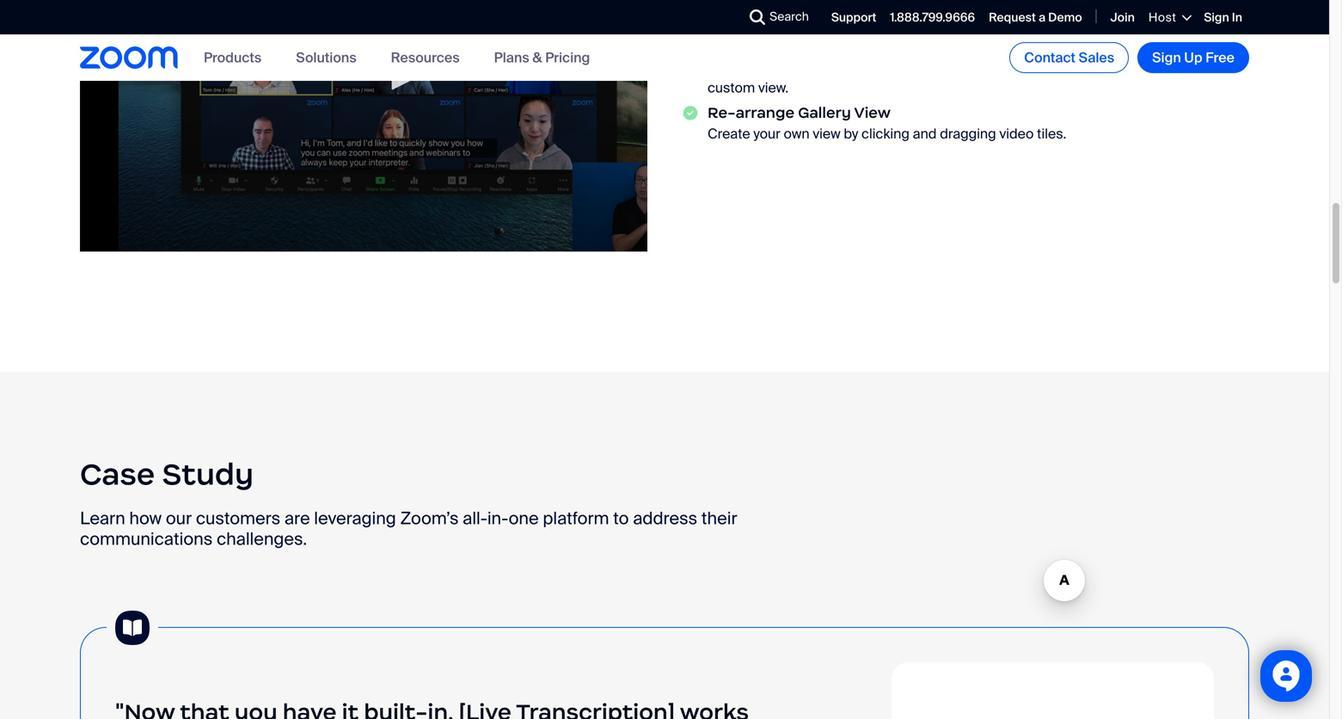 Task type: describe. For each thing, give the bounding box(es) containing it.
a meeting host can spotlight the sign language interpreter so they are always in view for everyone.
[[708, 0, 1237, 34]]

contact sales
[[1025, 49, 1115, 67]]

leveraging
[[314, 507, 396, 529]]

participants
[[831, 62, 906, 80]]

request a demo
[[989, 10, 1083, 25]]

custom
[[708, 79, 755, 97]]

sign up free link
[[1138, 42, 1250, 73]]

a
[[1039, 10, 1046, 25]]

contact sales link
[[1010, 42, 1130, 73]]

1.888.799.9666
[[891, 10, 976, 25]]

they
[[1096, 0, 1123, 18]]

plans & pricing link
[[494, 49, 590, 67]]

a
[[708, 0, 717, 18]]

in-
[[488, 507, 509, 529]]

pin
[[1067, 62, 1087, 80]]

the inside a meeting host can spotlight the sign language interpreter so they are always in view for everyone.
[[892, 0, 912, 18]]

request
[[989, 10, 1036, 25]]

interpreter
[[1007, 0, 1074, 18]]

all-
[[463, 507, 488, 529]]

video
[[1000, 125, 1034, 143]]

view.
[[759, 79, 789, 97]]

sign for sign up free
[[1153, 49, 1182, 67]]

solutions
[[296, 49, 357, 67]]

sales
[[1079, 49, 1115, 67]]

own inside re-arrange gallery view create your own view by clicking and dragging video tiles.
[[784, 125, 810, 143]]

address
[[633, 507, 698, 529]]

sign in link
[[1205, 10, 1243, 25]]

create
[[708, 125, 751, 143]]

select the meeting participants you wish to prioritize and pin them for your own custom view.
[[708, 62, 1203, 97]]

the inside select the meeting participants you wish to prioritize and pin them for your own custom view.
[[752, 62, 772, 80]]

so
[[1077, 0, 1093, 18]]

challenges.
[[217, 528, 307, 550]]

you
[[909, 62, 931, 80]]

join
[[1111, 10, 1135, 25]]

request a demo link
[[989, 10, 1083, 25]]

sign in
[[1205, 10, 1243, 25]]

your inside select the meeting participants you wish to prioritize and pin them for your own custom view.
[[1146, 62, 1173, 80]]

clicking
[[862, 125, 910, 143]]

by
[[844, 125, 859, 143]]

testimonial icon story image
[[107, 602, 158, 654]]

sign for sign in
[[1205, 10, 1230, 25]]

always
[[1149, 0, 1191, 18]]

plans & pricing
[[494, 49, 590, 67]]

1.888.799.9666 link
[[891, 10, 976, 25]]

host
[[776, 0, 804, 18]]

case
[[80, 455, 155, 493]]

learn
[[80, 507, 125, 529]]

resources button
[[391, 49, 460, 67]]

spotlight
[[833, 0, 889, 18]]

wish
[[935, 62, 963, 80]]

customers
[[196, 507, 281, 529]]

sign
[[916, 0, 942, 18]]

view inside a meeting host can spotlight the sign language interpreter so they are always in view for everyone.
[[1209, 0, 1237, 18]]



Task type: vqa. For each thing, say whether or not it's contained in the screenshot.
"INNOVATIVE"
no



Task type: locate. For each thing, give the bounding box(es) containing it.
sign
[[1205, 10, 1230, 25], [1153, 49, 1182, 67]]

zoom logo image
[[80, 47, 178, 69]]

language
[[945, 0, 1004, 18]]

1 vertical spatial own
[[784, 125, 810, 143]]

0 horizontal spatial sign
[[1153, 49, 1182, 67]]

1 horizontal spatial and
[[1040, 62, 1064, 80]]

0 horizontal spatial are
[[285, 507, 310, 529]]

testimonialcarouselitemblockproxy-0 element
[[80, 602, 1250, 719]]

join link
[[1111, 10, 1135, 25]]

0 horizontal spatial and
[[913, 125, 937, 143]]

0 vertical spatial view
[[1209, 0, 1237, 18]]

products
[[204, 49, 262, 67]]

search
[[770, 9, 809, 25]]

them
[[1090, 62, 1123, 80]]

meeting
[[720, 0, 773, 18], [775, 62, 828, 80]]

view
[[855, 103, 891, 122]]

0 horizontal spatial meeting
[[720, 0, 773, 18]]

select
[[708, 62, 748, 80]]

0 vertical spatial your
[[1146, 62, 1173, 80]]

your
[[1146, 62, 1173, 80], [754, 125, 781, 143]]

the right select
[[752, 62, 772, 80]]

0 horizontal spatial your
[[754, 125, 781, 143]]

view right in
[[1209, 0, 1237, 18]]

&
[[533, 49, 542, 67]]

0 horizontal spatial to
[[614, 507, 629, 529]]

1 vertical spatial your
[[754, 125, 781, 143]]

demo
[[1049, 10, 1083, 25]]

the
[[892, 0, 912, 18], [752, 62, 772, 80]]

dragging
[[940, 125, 997, 143]]

1 vertical spatial and
[[913, 125, 937, 143]]

to inside select the meeting participants you wish to prioritize and pin them for your own custom view.
[[966, 62, 979, 80]]

sign left the in
[[1205, 10, 1230, 25]]

for
[[708, 16, 725, 34], [1126, 62, 1143, 80]]

0 vertical spatial for
[[708, 16, 725, 34]]

zoom's
[[400, 507, 459, 529]]

1 vertical spatial sign
[[1153, 49, 1182, 67]]

communications
[[80, 528, 213, 550]]

and
[[1040, 62, 1064, 80], [913, 125, 937, 143]]

1 vertical spatial view
[[813, 125, 841, 143]]

prioritize
[[982, 62, 1037, 80]]

re-
[[708, 103, 736, 122]]

1 horizontal spatial for
[[1126, 62, 1143, 80]]

sign left up
[[1153, 49, 1182, 67]]

can
[[807, 0, 830, 18]]

own inside select the meeting participants you wish to prioritize and pin them for your own custom view.
[[1177, 62, 1203, 80]]

learn how our customers are leveraging zoom's all-in-one platform to address their communications challenges.
[[80, 507, 738, 550]]

solutions button
[[296, 49, 357, 67]]

products button
[[204, 49, 262, 67]]

1 vertical spatial meeting
[[775, 62, 828, 80]]

1 horizontal spatial your
[[1146, 62, 1173, 80]]

to left address
[[614, 507, 629, 529]]

your inside re-arrange gallery view create your own view by clicking and dragging video tiles.
[[754, 125, 781, 143]]

own left free on the right
[[1177, 62, 1203, 80]]

0 vertical spatial the
[[892, 0, 912, 18]]

0 vertical spatial are
[[1126, 0, 1146, 18]]

are inside a meeting host can spotlight the sign language interpreter so they are always in view for everyone.
[[1126, 0, 1146, 18]]

meeting inside select the meeting participants you wish to prioritize and pin them for your own custom view.
[[775, 62, 828, 80]]

case study
[[80, 455, 254, 493]]

0 vertical spatial and
[[1040, 62, 1064, 80]]

your left up
[[1146, 62, 1173, 80]]

meeting inside a meeting host can spotlight the sign language interpreter so they are always in view for everyone.
[[720, 0, 773, 18]]

pricing
[[546, 49, 590, 67]]

meeting right a
[[720, 0, 773, 18]]

and right clicking
[[913, 125, 937, 143]]

for right them
[[1126, 62, 1143, 80]]

are right they
[[1126, 0, 1146, 18]]

own down gallery
[[784, 125, 810, 143]]

search image
[[750, 9, 766, 25], [750, 9, 766, 25]]

in
[[1195, 0, 1206, 18]]

study
[[162, 455, 254, 493]]

and left pin
[[1040, 62, 1064, 80]]

1 vertical spatial for
[[1126, 62, 1143, 80]]

re-arrange gallery view create your own view by clicking and dragging video tiles.
[[708, 103, 1067, 143]]

to inside the 'learn how our customers are leveraging zoom's all-in-one platform to address their communications challenges.'
[[614, 507, 629, 529]]

1 vertical spatial to
[[614, 507, 629, 529]]

free
[[1206, 49, 1235, 67]]

view down gallery
[[813, 125, 841, 143]]

1 horizontal spatial meeting
[[775, 62, 828, 80]]

are inside the 'learn how our customers are leveraging zoom's all-in-one platform to address their communications challenges.'
[[285, 507, 310, 529]]

tiles.
[[1038, 125, 1067, 143]]

arrange
[[736, 103, 795, 122]]

gallery
[[798, 103, 852, 122]]

sign up free
[[1153, 49, 1235, 67]]

0 vertical spatial to
[[966, 62, 979, 80]]

are left leveraging
[[285, 507, 310, 529]]

1 horizontal spatial own
[[1177, 62, 1203, 80]]

for inside select the meeting participants you wish to prioritize and pin them for your own custom view.
[[1126, 62, 1143, 80]]

1 horizontal spatial sign
[[1205, 10, 1230, 25]]

to right wish
[[966, 62, 979, 80]]

for left everyone.
[[708, 16, 725, 34]]

own
[[1177, 62, 1203, 80], [784, 125, 810, 143]]

1 horizontal spatial view
[[1209, 0, 1237, 18]]

0 vertical spatial sign
[[1205, 10, 1230, 25]]

in
[[1233, 10, 1243, 25]]

for inside a meeting host can spotlight the sign language interpreter so they are always in view for everyone.
[[708, 16, 725, 34]]

everyone.
[[728, 16, 789, 34]]

one
[[509, 507, 539, 529]]

1 vertical spatial the
[[752, 62, 772, 80]]

to
[[966, 62, 979, 80], [614, 507, 629, 529]]

1 vertical spatial are
[[285, 507, 310, 529]]

1 horizontal spatial to
[[966, 62, 979, 80]]

1 horizontal spatial are
[[1126, 0, 1146, 18]]

0 horizontal spatial for
[[708, 16, 725, 34]]

resources
[[391, 49, 460, 67]]

their
[[702, 507, 738, 529]]

0 vertical spatial own
[[1177, 62, 1203, 80]]

view
[[1209, 0, 1237, 18], [813, 125, 841, 143]]

and inside re-arrange gallery view create your own view by clicking and dragging video tiles.
[[913, 125, 937, 143]]

0 horizontal spatial view
[[813, 125, 841, 143]]

host
[[1149, 9, 1177, 25]]

1 horizontal spatial the
[[892, 0, 912, 18]]

platform
[[543, 507, 610, 529]]

support
[[832, 10, 877, 25]]

the left sign
[[892, 0, 912, 18]]

and inside select the meeting participants you wish to prioritize and pin them for your own custom view.
[[1040, 62, 1064, 80]]

are
[[1126, 0, 1146, 18], [285, 507, 310, 529]]

our
[[166, 507, 192, 529]]

plans
[[494, 49, 530, 67]]

how
[[129, 507, 162, 529]]

view inside re-arrange gallery view create your own view by clicking and dragging video tiles.
[[813, 125, 841, 143]]

0 horizontal spatial the
[[752, 62, 772, 80]]

0 vertical spatial meeting
[[720, 0, 773, 18]]

your down arrange on the right of page
[[754, 125, 781, 143]]

support link
[[832, 10, 877, 25]]

up
[[1185, 49, 1203, 67]]

host button
[[1149, 9, 1191, 25]]

contact
[[1025, 49, 1076, 67]]

meeting up gallery
[[775, 62, 828, 80]]

0 horizontal spatial own
[[784, 125, 810, 143]]



